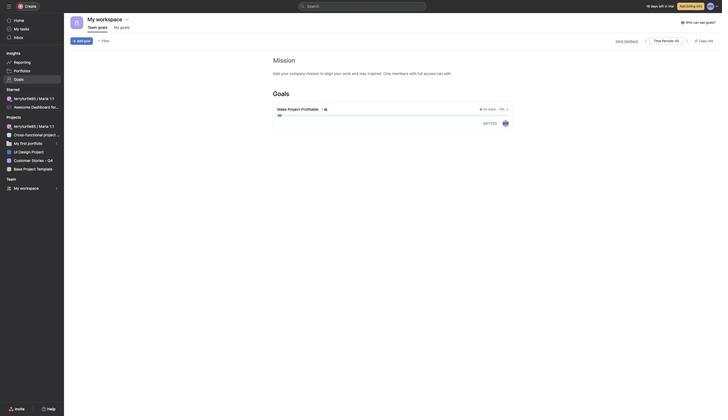 Task type: locate. For each thing, give the bounding box(es) containing it.
left
[[659, 4, 664, 8]]

my for my workspace
[[14, 186, 19, 191]]

goals for my goals
[[120, 25, 130, 30]]

your right the align
[[334, 71, 342, 76]]

team up goal
[[88, 25, 97, 30]]

0 horizontal spatial add
[[77, 39, 83, 43]]

1 vertical spatial team
[[6, 177, 16, 182]]

1 1:1 from the top
[[50, 96, 54, 101]]

maria for dashboard
[[39, 96, 49, 101]]

starred
[[6, 87, 20, 92]]

goals down my workspace
[[98, 25, 108, 30]]

0 vertical spatial 1:1
[[50, 96, 54, 101]]

goals down show options icon
[[120, 25, 130, 30]]

1 vertical spatial /
[[37, 124, 38, 129]]

•
[[497, 107, 499, 111]]

with
[[410, 71, 417, 76]]

1:1 up for on the left top of page
[[50, 96, 54, 101]]

search
[[307, 4, 319, 9]]

q4 right -
[[48, 158, 53, 163]]

goals inside my goals link
[[120, 25, 130, 30]]

2 1:1 from the top
[[50, 124, 54, 129]]

my down team dropdown button
[[14, 186, 19, 191]]

profitable
[[302, 107, 319, 112]]

2 maria from the top
[[39, 124, 49, 129]]

1 horizontal spatial team
[[88, 25, 97, 30]]

portfolios
[[14, 69, 30, 73]]

terryturtle85 inside starred element
[[14, 96, 36, 101]]

0 vertical spatial can
[[694, 21, 699, 25]]

in
[[665, 4, 668, 8]]

2 horizontal spatial add
[[680, 4, 686, 8]]

2 goals from the left
[[120, 25, 130, 30]]

terryturtle85 / maria 1:1 up 'awesome dashboard for new project' 'link'
[[14, 96, 54, 101]]

1
[[322, 107, 323, 111]]

goals inside team goals link
[[98, 25, 108, 30]]

0 horizontal spatial goals
[[98, 25, 108, 30]]

projects element
[[0, 113, 64, 175]]

trial
[[669, 4, 675, 8]]

0 vertical spatial team
[[88, 25, 97, 30]]

my for my goals
[[114, 25, 119, 30]]

goals down the portfolios
[[14, 77, 24, 82]]

/ up dashboard
[[37, 96, 38, 101]]

team
[[88, 25, 97, 30], [6, 177, 16, 182]]

16
[[647, 4, 651, 8]]

0 vertical spatial terryturtle85
[[14, 96, 36, 101]]

1 terryturtle85 / maria 1:1 from the top
[[14, 96, 54, 101]]

1:1 up project
[[50, 124, 54, 129]]

1 vertical spatial add
[[77, 39, 83, 43]]

terryturtle85 / maria 1:1 link up the functional
[[3, 122, 61, 131]]

0 vertical spatial terryturtle85 / maria 1:1 link
[[3, 95, 61, 103]]

functional
[[25, 133, 43, 137]]

1 horizontal spatial your
[[334, 71, 342, 76]]

mw button
[[503, 120, 509, 127]]

team goals
[[88, 25, 108, 30]]

can left the see
[[694, 21, 699, 25]]

1 vertical spatial 1:1
[[50, 124, 54, 129]]

workspace
[[20, 186, 39, 191]]

0 vertical spatial q4
[[484, 121, 488, 125]]

2 terryturtle85 / maria 1:1 link from the top
[[3, 122, 61, 131]]

customer stories - q4
[[14, 158, 53, 163]]

team down 'base'
[[6, 177, 16, 182]]

who can see goals?
[[686, 21, 716, 25]]

projects
[[6, 115, 21, 120]]

1:1 inside projects element
[[50, 124, 54, 129]]

maria inside starred element
[[39, 96, 49, 101]]

1 horizontal spatial goals
[[120, 25, 130, 30]]

/ up cross-functional project plan
[[37, 124, 38, 129]]

team inside dropdown button
[[6, 177, 16, 182]]

edit.
[[444, 71, 452, 76]]

terryturtle85 inside projects element
[[14, 124, 36, 129]]

add
[[680, 4, 686, 8], [77, 39, 83, 43], [273, 71, 280, 76]]

create button
[[16, 2, 40, 11]]

to
[[321, 71, 324, 76]]

1 vertical spatial terryturtle85
[[14, 124, 36, 129]]

1 vertical spatial can
[[437, 71, 443, 76]]

inbox link
[[3, 33, 61, 42]]

global element
[[0, 13, 64, 45]]

terryturtle85 / maria 1:1 for dashboard
[[14, 96, 54, 101]]

1 terryturtle85 / maria 1:1 link from the top
[[3, 95, 61, 103]]

0 vertical spatial add
[[680, 4, 686, 8]]

cross-
[[14, 133, 25, 137]]

0 vertical spatial /
[[37, 96, 38, 101]]

copy
[[700, 39, 708, 43]]

add for add goal
[[77, 39, 83, 43]]

help button
[[39, 404, 59, 414]]

add left billing
[[680, 4, 686, 8]]

2 terryturtle85 / maria 1:1 from the top
[[14, 124, 54, 129]]

1 horizontal spatial q4
[[484, 121, 488, 125]]

0 horizontal spatial goals
[[14, 77, 24, 82]]

insights
[[6, 51, 20, 56]]

terryturtle85 / maria 1:1 up the functional
[[14, 124, 54, 129]]

my first portfolio
[[14, 141, 42, 146]]

terryturtle85 up the cross-
[[14, 124, 36, 129]]

can left edit.
[[437, 71, 443, 76]]

home link
[[3, 16, 61, 25]]

on
[[483, 107, 488, 111]]

q4 left fy23
[[484, 121, 488, 125]]

your
[[281, 71, 289, 76], [334, 71, 342, 76]]

add billing info button
[[678, 3, 705, 10]]

1 horizontal spatial add
[[273, 71, 280, 76]]

1 terryturtle85 from the top
[[14, 96, 36, 101]]

terryturtle85 / maria 1:1 inside projects element
[[14, 124, 54, 129]]

team for team goals
[[88, 25, 97, 30]]

1 vertical spatial q4
[[48, 158, 53, 163]]

1 button
[[321, 107, 329, 112]]

1 vertical spatial maria
[[39, 124, 49, 129]]

2 terryturtle85 from the top
[[14, 124, 36, 129]]

0 horizontal spatial team
[[6, 177, 16, 182]]

make
[[278, 107, 287, 112]]

search button
[[298, 2, 427, 11]]

invite
[[15, 407, 25, 411]]

1 horizontal spatial goals
[[273, 90, 290, 97]]

customer
[[14, 158, 31, 163]]

my tasks
[[14, 27, 29, 31]]

/ for dashboard
[[37, 96, 38, 101]]

my inside the global element
[[14, 27, 19, 31]]

project right make
[[288, 107, 301, 112]]

my inside teams element
[[14, 186, 19, 191]]

terryturtle85 / maria 1:1 link up dashboard
[[3, 95, 61, 103]]

goals
[[98, 25, 108, 30], [120, 25, 130, 30]]

1 goals from the left
[[98, 25, 108, 30]]

0 vertical spatial goals
[[14, 77, 24, 82]]

16 days left in trial
[[647, 4, 675, 8]]

portfolios link
[[3, 67, 61, 75]]

add left goal
[[77, 39, 83, 43]]

project right new
[[66, 105, 78, 109]]

/ inside projects element
[[37, 124, 38, 129]]

my inside projects element
[[14, 141, 19, 146]]

1 maria from the top
[[39, 96, 49, 101]]

who
[[686, 21, 693, 25]]

2 / from the top
[[37, 124, 38, 129]]

1 horizontal spatial can
[[694, 21, 699, 25]]

1 vertical spatial terryturtle85 / maria 1:1 link
[[3, 122, 61, 131]]

1 vertical spatial terryturtle85 / maria 1:1
[[14, 124, 54, 129]]

your left company
[[281, 71, 289, 76]]

0 horizontal spatial your
[[281, 71, 289, 76]]

on track
[[483, 107, 496, 111]]

and
[[352, 71, 359, 76]]

periods:
[[663, 39, 675, 43]]

goals for team goals
[[98, 25, 108, 30]]

stories
[[32, 158, 44, 163]]

terryturtle85 / maria 1:1
[[14, 96, 54, 101], [14, 124, 54, 129]]

goals up make
[[273, 90, 290, 97]]

0 vertical spatial maria
[[39, 96, 49, 101]]

team goals link
[[88, 25, 108, 32]]

my workspace link
[[3, 184, 61, 193]]

cross-functional project plan link
[[3, 131, 64, 139]]

send feedback
[[616, 39, 639, 43]]

maria inside projects element
[[39, 124, 49, 129]]

time periods: all
[[654, 39, 680, 43]]

terryturtle85 / maria 1:1 link for functional
[[3, 122, 61, 131]]

add your company mission to align your work and stay inspired. only members with full access can edit.
[[273, 71, 452, 76]]

/ inside starred element
[[37, 96, 38, 101]]

insights element
[[0, 49, 64, 85]]

my down my workspace
[[114, 25, 119, 30]]

q4 fy23
[[484, 121, 497, 125]]

terryturtle85 up awesome
[[14, 96, 36, 101]]

goals
[[14, 77, 24, 82], [273, 90, 290, 97]]

0 horizontal spatial q4
[[48, 158, 53, 163]]

1:1 inside starred element
[[50, 96, 54, 101]]

add down mission title text field
[[273, 71, 280, 76]]

my left tasks
[[14, 27, 19, 31]]

0 vertical spatial terryturtle85 / maria 1:1
[[14, 96, 54, 101]]

ui design project
[[14, 150, 44, 154]]

terryturtle85 / maria 1:1 link inside starred element
[[3, 95, 61, 103]]

/
[[37, 96, 38, 101], [37, 124, 38, 129]]

maria up awesome dashboard for new project at left top
[[39, 96, 49, 101]]

2 vertical spatial add
[[273, 71, 280, 76]]

my left first
[[14, 141, 19, 146]]

maria up cross-functional project plan
[[39, 124, 49, 129]]

can
[[694, 21, 699, 25], [437, 71, 443, 76]]

terryturtle85 / maria 1:1 inside starred element
[[14, 96, 54, 101]]

goals link
[[3, 75, 61, 84]]

maria
[[39, 96, 49, 101], [39, 124, 49, 129]]

show options image
[[125, 17, 129, 22]]

1 / from the top
[[37, 96, 38, 101]]

my goals link
[[114, 25, 130, 32]]

terryturtle85 / maria 1:1 link
[[3, 95, 61, 103], [3, 122, 61, 131]]



Task type: describe. For each thing, give the bounding box(es) containing it.
add billing info
[[680, 4, 703, 8]]

ui design project link
[[3, 148, 61, 156]]

cross-functional project plan
[[14, 133, 64, 137]]

add goal
[[77, 39, 90, 43]]

info
[[697, 4, 703, 8]]

dashboard
[[31, 105, 50, 109]]

my first portfolio link
[[3, 139, 61, 148]]

portfolio
[[28, 141, 42, 146]]

design
[[19, 150, 31, 154]]

project inside 'link'
[[66, 105, 78, 109]]

create
[[25, 4, 36, 9]]

mission
[[307, 71, 320, 76]]

2 your from the left
[[334, 71, 342, 76]]

terryturtle85 / maria 1:1 link for dashboard
[[3, 95, 61, 103]]

0%
[[500, 107, 505, 111]]

• 0%
[[497, 107, 505, 111]]

my tasks link
[[3, 25, 61, 33]]

search list box
[[298, 2, 427, 11]]

q4 fy23 button
[[481, 120, 500, 127]]

1 your from the left
[[281, 71, 289, 76]]

days
[[652, 4, 659, 8]]

members
[[393, 71, 409, 76]]

send
[[616, 39, 624, 43]]

full
[[418, 71, 423, 76]]

goals inside insights element
[[14, 77, 24, 82]]

stay
[[360, 71, 367, 76]]

awesome dashboard for new project link
[[3, 103, 78, 112]]

filter
[[102, 39, 110, 43]]

my workspace
[[14, 186, 39, 191]]

mw
[[503, 121, 509, 125]]

base
[[14, 167, 22, 171]]

see details, my workspace image
[[55, 187, 58, 190]]

customer stories - q4 link
[[3, 156, 61, 165]]

hide sidebar image
[[7, 4, 11, 9]]

all
[[676, 39, 680, 43]]

reporting
[[14, 60, 31, 65]]

1:1 for for
[[50, 96, 54, 101]]

inbox
[[14, 35, 23, 40]]

goal
[[84, 39, 90, 43]]

work
[[343, 71, 351, 76]]

my for my tasks
[[14, 27, 19, 31]]

terryturtle85 for awesome
[[14, 96, 36, 101]]

plan
[[57, 133, 64, 137]]

inspired.
[[368, 71, 383, 76]]

new
[[57, 105, 65, 109]]

insights button
[[0, 51, 20, 56]]

help
[[47, 407, 56, 411]]

template
[[37, 167, 52, 171]]

project
[[44, 133, 56, 137]]

time
[[654, 39, 662, 43]]

my workspace
[[88, 16, 122, 22]]

see details, my first portfolio image
[[55, 142, 58, 145]]

only
[[384, 71, 392, 76]]

invite button
[[5, 404, 28, 414]]

/ for functional
[[37, 124, 38, 129]]

time periods: all button
[[650, 37, 684, 45]]

goals?
[[707, 21, 716, 25]]

see
[[700, 21, 706, 25]]

access
[[424, 71, 436, 76]]

add goal button
[[70, 37, 93, 45]]

ui
[[14, 150, 18, 154]]

terryturtle85 / maria 1:1 for functional
[[14, 124, 54, 129]]

starred element
[[0, 85, 78, 113]]

Mission title text field
[[270, 54, 297, 66]]

teams element
[[0, 175, 64, 194]]

billing
[[687, 4, 696, 8]]

1:1 for project
[[50, 124, 54, 129]]

awesome dashboard for new project
[[14, 105, 78, 109]]

-
[[45, 158, 47, 163]]

first
[[20, 141, 27, 146]]

1 vertical spatial goals
[[273, 90, 290, 97]]

q4 inside projects element
[[48, 158, 53, 163]]

my for my first portfolio
[[14, 141, 19, 146]]

reporting link
[[3, 58, 61, 67]]

team for team
[[6, 177, 16, 182]]

base project template link
[[3, 165, 61, 174]]

project down customer stories - q4 link
[[23, 167, 36, 171]]

send feedback link
[[616, 39, 639, 44]]

terryturtle85 for cross-
[[14, 124, 36, 129]]

awesome
[[14, 105, 30, 109]]

add for add billing info
[[680, 4, 686, 8]]

my goals
[[114, 25, 130, 30]]

add for add your company mission to align your work and stay inspired. only members with full access can edit.
[[273, 71, 280, 76]]

link
[[708, 39, 714, 43]]

make project profitable
[[278, 107, 319, 112]]

home
[[14, 18, 24, 23]]

for
[[51, 105, 56, 109]]

q4 inside dropdown button
[[484, 121, 488, 125]]

company
[[290, 71, 306, 76]]

tasks
[[20, 27, 29, 31]]

filter button
[[95, 37, 112, 45]]

maria for functional
[[39, 124, 49, 129]]

align
[[325, 71, 333, 76]]

fy23
[[489, 121, 497, 125]]

base project template
[[14, 167, 52, 171]]

copy link
[[700, 39, 714, 43]]

team button
[[0, 177, 16, 182]]

0 horizontal spatial can
[[437, 71, 443, 76]]

project up stories
[[32, 150, 44, 154]]



Task type: vqa. For each thing, say whether or not it's contained in the screenshot.
the left Team
yes



